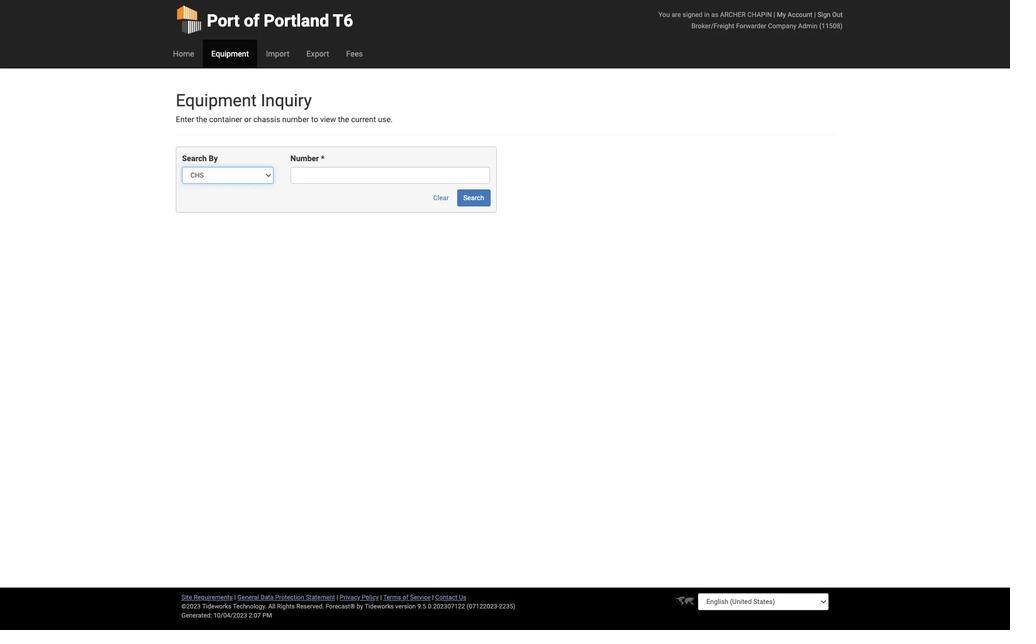 Task type: locate. For each thing, give the bounding box(es) containing it.
clear
[[434, 194, 449, 202]]

signed
[[683, 11, 703, 19]]

import button
[[258, 40, 298, 68]]

1 vertical spatial search
[[464, 194, 484, 202]]

all
[[268, 603, 276, 610]]

1 horizontal spatial of
[[403, 594, 409, 601]]

company
[[769, 22, 797, 30]]

data
[[261, 594, 274, 601]]

portland
[[264, 11, 329, 31]]

are
[[672, 11, 681, 19]]

home
[[173, 49, 194, 58]]

us
[[459, 594, 467, 601]]

| left the my at the right
[[774, 11, 776, 19]]

2:07
[[249, 612, 261, 619]]

equipment down port on the top left of page
[[211, 49, 249, 58]]

equipment
[[211, 49, 249, 58], [176, 90, 257, 110]]

tideworks
[[365, 603, 394, 610]]

0 vertical spatial search
[[182, 154, 207, 163]]

of right port on the top left of page
[[244, 11, 260, 31]]

9.5.0.202307122
[[418, 603, 465, 610]]

you are signed in as archer chapin | my account | sign out broker/freight forwarder company admin (11508)
[[659, 11, 843, 30]]

clear button
[[427, 190, 455, 207]]

as
[[712, 11, 719, 19]]

search for search by
[[182, 154, 207, 163]]

| up 9.5.0.202307122
[[432, 594, 434, 601]]

*
[[321, 154, 325, 163]]

search button
[[457, 190, 491, 207]]

equipment up container
[[176, 90, 257, 110]]

the
[[196, 115, 207, 124], [338, 115, 349, 124]]

equipment inside popup button
[[211, 49, 249, 58]]

|
[[774, 11, 776, 19], [815, 11, 816, 19], [234, 594, 236, 601], [337, 594, 338, 601], [381, 594, 382, 601], [432, 594, 434, 601]]

0 horizontal spatial of
[[244, 11, 260, 31]]

technology.
[[233, 603, 267, 610]]

fees button
[[338, 40, 372, 68]]

t6
[[333, 11, 353, 31]]

0 vertical spatial of
[[244, 11, 260, 31]]

out
[[833, 11, 843, 19]]

equipment button
[[203, 40, 258, 68]]

of inside site requirements | general data protection statement | privacy policy | terms of service | contact us ©2023 tideworks technology. all rights reserved. forecast® by tideworks version 9.5.0.202307122 (07122023-2235) generated: 10/04/2023 2:07 pm
[[403, 594, 409, 601]]

the right view
[[338, 115, 349, 124]]

search inside button
[[464, 194, 484, 202]]

2235)
[[499, 603, 516, 610]]

1 vertical spatial equipment
[[176, 90, 257, 110]]

general data protection statement link
[[238, 594, 335, 601]]

equipment inside equipment inquiry enter the container or chassis number to view the current use.
[[176, 90, 257, 110]]

0 horizontal spatial search
[[182, 154, 207, 163]]

number
[[291, 154, 319, 163]]

version
[[396, 603, 416, 610]]

search
[[182, 154, 207, 163], [464, 194, 484, 202]]

enter
[[176, 115, 194, 124]]

1 horizontal spatial the
[[338, 115, 349, 124]]

1 horizontal spatial search
[[464, 194, 484, 202]]

0 vertical spatial equipment
[[211, 49, 249, 58]]

1 the from the left
[[196, 115, 207, 124]]

home button
[[165, 40, 203, 68]]

fees
[[346, 49, 363, 58]]

10/04/2023
[[214, 612, 247, 619]]

equipment inquiry enter the container or chassis number to view the current use.
[[176, 90, 393, 124]]

generated:
[[182, 612, 212, 619]]

archer
[[721, 11, 746, 19]]

1 vertical spatial of
[[403, 594, 409, 601]]

search right clear button
[[464, 194, 484, 202]]

equipment for equipment
[[211, 49, 249, 58]]

terms of service link
[[383, 594, 431, 601]]

Number * text field
[[291, 167, 491, 184]]

use.
[[378, 115, 393, 124]]

2 the from the left
[[338, 115, 349, 124]]

of up version
[[403, 594, 409, 601]]

requirements
[[194, 594, 233, 601]]

inquiry
[[261, 90, 312, 110]]

import
[[266, 49, 290, 58]]

search left by
[[182, 154, 207, 163]]

number *
[[291, 154, 325, 163]]

export
[[307, 49, 329, 58]]

number
[[282, 115, 309, 124]]

the right enter
[[196, 115, 207, 124]]

policy
[[362, 594, 379, 601]]

chassis
[[253, 115, 280, 124]]

view
[[320, 115, 336, 124]]

0 horizontal spatial the
[[196, 115, 207, 124]]

by
[[357, 603, 363, 610]]

export button
[[298, 40, 338, 68]]

of
[[244, 11, 260, 31], [403, 594, 409, 601]]



Task type: describe. For each thing, give the bounding box(es) containing it.
broker/freight
[[692, 22, 735, 30]]

site requirements | general data protection statement | privacy policy | terms of service | contact us ©2023 tideworks technology. all rights reserved. forecast® by tideworks version 9.5.0.202307122 (07122023-2235) generated: 10/04/2023 2:07 pm
[[182, 594, 516, 619]]

you
[[659, 11, 670, 19]]

site
[[182, 594, 192, 601]]

site requirements link
[[182, 594, 233, 601]]

in
[[705, 11, 710, 19]]

statement
[[306, 594, 335, 601]]

my
[[777, 11, 786, 19]]

reserved.
[[297, 603, 324, 610]]

privacy policy link
[[340, 594, 379, 601]]

account
[[788, 11, 813, 19]]

contact
[[436, 594, 458, 601]]

admin
[[799, 22, 818, 30]]

service
[[410, 594, 431, 601]]

rights
[[277, 603, 295, 610]]

to
[[311, 115, 318, 124]]

| up 'forecast®'
[[337, 594, 338, 601]]

by
[[209, 154, 218, 163]]

©2023 tideworks
[[182, 603, 232, 610]]

search for search
[[464, 194, 484, 202]]

general
[[238, 594, 259, 601]]

forwarder
[[736, 22, 767, 30]]

equipment for equipment inquiry enter the container or chassis number to view the current use.
[[176, 90, 257, 110]]

port
[[207, 11, 240, 31]]

sign out link
[[818, 11, 843, 19]]

(07122023-
[[467, 603, 499, 610]]

(11508)
[[820, 22, 843, 30]]

my account link
[[777, 11, 813, 19]]

search by
[[182, 154, 218, 163]]

protection
[[275, 594, 305, 601]]

port of portland t6
[[207, 11, 353, 31]]

current
[[351, 115, 376, 124]]

terms
[[383, 594, 401, 601]]

forecast®
[[326, 603, 355, 610]]

| up the tideworks
[[381, 594, 382, 601]]

| left sign
[[815, 11, 816, 19]]

privacy
[[340, 594, 360, 601]]

chapin
[[748, 11, 772, 19]]

container
[[209, 115, 242, 124]]

or
[[244, 115, 252, 124]]

pm
[[263, 612, 272, 619]]

port of portland t6 link
[[176, 0, 353, 40]]

sign
[[818, 11, 831, 19]]

contact us link
[[436, 594, 467, 601]]

| left general
[[234, 594, 236, 601]]



Task type: vqa. For each thing, say whether or not it's contained in the screenshot.
the leftmost the
yes



